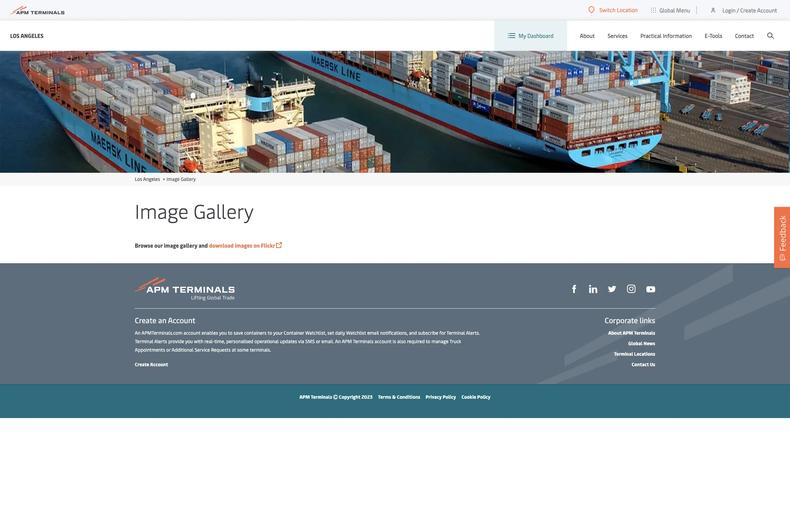 Task type: locate. For each thing, give the bounding box(es) containing it.
2 vertical spatial terminal
[[614, 351, 633, 357]]

terminal up truck
[[447, 330, 465, 336]]

login
[[722, 6, 736, 14]]

apm left ⓒ
[[299, 394, 310, 400]]

youtube image
[[646, 286, 655, 292]]

account down appointments
[[150, 361, 168, 368]]

0 horizontal spatial policy
[[443, 394, 456, 400]]

global up terminal locations
[[628, 340, 643, 347]]

to left your
[[268, 330, 272, 336]]

operational
[[254, 338, 279, 345]]

1 vertical spatial terminal
[[135, 338, 153, 345]]

at
[[232, 347, 236, 353]]

instagram image
[[627, 285, 636, 293]]

an
[[135, 330, 141, 336], [335, 338, 341, 345]]

twitter image
[[608, 285, 616, 293]]

1 vertical spatial terminals
[[353, 338, 373, 345]]

time,
[[214, 338, 225, 345]]

1 horizontal spatial to
[[268, 330, 272, 336]]

1 horizontal spatial and
[[409, 330, 417, 336]]

0 vertical spatial angeles
[[21, 32, 44, 39]]

1 horizontal spatial terminal
[[447, 330, 465, 336]]

0 horizontal spatial terminals
[[311, 394, 332, 400]]

global menu button
[[644, 0, 697, 20]]

1 vertical spatial about
[[608, 330, 622, 336]]

apm down daily
[[342, 338, 352, 345]]

contact button
[[735, 20, 754, 51]]

you left with
[[185, 338, 193, 345]]

privacy
[[426, 394, 442, 400]]

0 horizontal spatial contact
[[632, 361, 649, 368]]

1 horizontal spatial you
[[219, 330, 227, 336]]

watchlist,
[[305, 330, 326, 336]]

0 vertical spatial and
[[199, 242, 208, 249]]

0 vertical spatial create
[[740, 6, 756, 14]]

terminal down global news link
[[614, 351, 633, 357]]

flickr
[[261, 242, 275, 249]]

0 vertical spatial an
[[135, 330, 141, 336]]

about apm terminals
[[608, 330, 655, 336]]

policy right privacy
[[443, 394, 456, 400]]

or down alerts
[[166, 347, 171, 353]]

0 horizontal spatial and
[[199, 242, 208, 249]]

account left the is at bottom
[[375, 338, 392, 345]]

global menu
[[659, 6, 690, 14]]

watchlist
[[346, 330, 366, 336]]

policy for privacy policy
[[443, 394, 456, 400]]

contact
[[735, 32, 754, 39], [632, 361, 649, 368]]

/
[[737, 6, 739, 14]]

1 vertical spatial apm
[[342, 338, 352, 345]]

account up with
[[184, 330, 200, 336]]

login / create account
[[722, 6, 777, 14]]

contact us
[[632, 361, 655, 368]]

real-
[[204, 338, 214, 345]]

terminals down watchlist
[[353, 338, 373, 345]]

0 horizontal spatial an
[[135, 330, 141, 336]]

you up time,
[[219, 330, 227, 336]]

contact down 'login / create account' "link"
[[735, 32, 754, 39]]

1 horizontal spatial terminals
[[353, 338, 373, 345]]

0 vertical spatial los angeles link
[[10, 31, 44, 40]]

copyright
[[339, 394, 360, 400]]

and inside an apmterminals.com account enables you to save containers to your container watchlist, set daily watchlist email notifications, and subscribe for terminal alerts. terminal alerts provide you with real-time, personalised operational updates via sms or email. an apm terminals account is also required to manage truck appointments or additional service requests at some terminals.
[[409, 330, 417, 336]]

about for about
[[580, 32, 595, 39]]

1 policy from the left
[[443, 394, 456, 400]]

links
[[640, 315, 655, 325]]

save
[[234, 330, 243, 336]]

policy
[[443, 394, 456, 400], [477, 394, 491, 400]]

&
[[392, 394, 396, 400]]

1 vertical spatial image
[[135, 197, 188, 224]]

to
[[228, 330, 232, 336], [268, 330, 272, 336], [426, 338, 430, 345]]

an up appointments
[[135, 330, 141, 336]]

0 horizontal spatial you
[[185, 338, 193, 345]]

apm
[[623, 330, 633, 336], [342, 338, 352, 345], [299, 394, 310, 400]]

2 vertical spatial apm
[[299, 394, 310, 400]]

policy right cookie at the right of the page
[[477, 394, 491, 400]]

1 vertical spatial angeles
[[143, 176, 160, 182]]

0 vertical spatial account
[[757, 6, 777, 14]]

gallery
[[180, 242, 197, 249]]

conditions
[[397, 394, 420, 400]]

1 horizontal spatial policy
[[477, 394, 491, 400]]

create left an
[[135, 315, 156, 325]]

1 vertical spatial los angeles link
[[135, 176, 160, 182]]

1 horizontal spatial global
[[659, 6, 675, 14]]

information
[[663, 32, 692, 39]]

updates
[[280, 338, 297, 345]]

switch location button
[[589, 6, 638, 14]]

2 horizontal spatial terminal
[[614, 351, 633, 357]]

create down appointments
[[135, 361, 149, 368]]

download
[[209, 242, 234, 249]]

to down 'subscribe' on the right of page
[[426, 338, 430, 345]]

to left save
[[228, 330, 232, 336]]

my dashboard
[[519, 32, 553, 39]]

policy for cookie policy
[[477, 394, 491, 400]]

image right >
[[167, 176, 180, 182]]

apm inside an apmterminals.com account enables you to save containers to your container watchlist, set daily watchlist email notifications, and subscribe for terminal alerts. terminal alerts provide you with real-time, personalised operational updates via sms or email. an apm terminals account is also required to manage truck appointments or additional service requests at some terminals.
[[342, 338, 352, 345]]

1 horizontal spatial contact
[[735, 32, 754, 39]]

0 vertical spatial or
[[316, 338, 320, 345]]

1 vertical spatial create
[[135, 315, 156, 325]]

account
[[184, 330, 200, 336], [375, 338, 392, 345]]

0 horizontal spatial account
[[184, 330, 200, 336]]

1 vertical spatial contact
[[632, 361, 649, 368]]

0 vertical spatial terminals
[[634, 330, 655, 336]]

terminal
[[447, 330, 465, 336], [135, 338, 153, 345], [614, 351, 633, 357]]

2 horizontal spatial apm
[[623, 330, 633, 336]]

0 vertical spatial about
[[580, 32, 595, 39]]

containers
[[244, 330, 267, 336]]

terminals up global news
[[634, 330, 655, 336]]

corporate
[[605, 315, 638, 325]]

global inside global menu button
[[659, 6, 675, 14]]

create
[[740, 6, 756, 14], [135, 315, 156, 325], [135, 361, 149, 368]]

0 vertical spatial los
[[10, 32, 20, 39]]

about
[[580, 32, 595, 39], [608, 330, 622, 336]]

0 horizontal spatial global
[[628, 340, 643, 347]]

0 horizontal spatial or
[[166, 347, 171, 353]]

0 horizontal spatial los angeles link
[[10, 31, 44, 40]]

0 horizontal spatial los
[[10, 32, 20, 39]]

global left menu
[[659, 6, 675, 14]]

browse
[[135, 242, 153, 249]]

terminals left ⓒ
[[311, 394, 332, 400]]

enables
[[202, 330, 218, 336]]

account right an
[[168, 315, 195, 325]]

2 vertical spatial create
[[135, 361, 149, 368]]

0 horizontal spatial angeles
[[21, 32, 44, 39]]

1 horizontal spatial los angeles link
[[135, 176, 160, 182]]

about left services
[[580, 32, 595, 39]]

e-tools
[[705, 32, 722, 39]]

1 vertical spatial gallery
[[193, 197, 254, 224]]

terminal up appointments
[[135, 338, 153, 345]]

1 horizontal spatial apm
[[342, 338, 352, 345]]

1 horizontal spatial about
[[608, 330, 622, 336]]

about down corporate
[[608, 330, 622, 336]]

locations
[[634, 351, 655, 357]]

practical
[[640, 32, 662, 39]]

0 vertical spatial global
[[659, 6, 675, 14]]

2 policy from the left
[[477, 394, 491, 400]]

1 horizontal spatial angeles
[[143, 176, 160, 182]]

terminals.
[[250, 347, 271, 353]]

and right gallery
[[199, 242, 208, 249]]

gallery
[[181, 176, 196, 182], [193, 197, 254, 224]]

terminal locations
[[614, 351, 655, 357]]

0 horizontal spatial apm
[[299, 394, 310, 400]]

container
[[284, 330, 304, 336]]

an down daily
[[335, 338, 341, 345]]

cookie
[[461, 394, 476, 400]]

email.
[[321, 338, 334, 345]]

account right /
[[757, 6, 777, 14]]

angeles for los angeles
[[21, 32, 44, 39]]

los for los angeles
[[10, 32, 20, 39]]

0 vertical spatial contact
[[735, 32, 754, 39]]

image
[[167, 176, 180, 182], [135, 197, 188, 224]]

1 horizontal spatial or
[[316, 338, 320, 345]]

1 horizontal spatial los
[[135, 176, 142, 182]]

1 vertical spatial an
[[335, 338, 341, 345]]

truck
[[449, 338, 461, 345]]

2 vertical spatial account
[[150, 361, 168, 368]]

global for global menu
[[659, 6, 675, 14]]

create account
[[135, 361, 168, 368]]

about apm terminals link
[[608, 330, 655, 336]]

and up required
[[409, 330, 417, 336]]

or right sms
[[316, 338, 320, 345]]

1 vertical spatial los
[[135, 176, 142, 182]]

or
[[316, 338, 320, 345], [166, 347, 171, 353]]

0 horizontal spatial about
[[580, 32, 595, 39]]

create right /
[[740, 6, 756, 14]]

our
[[154, 242, 163, 249]]

email
[[367, 330, 379, 336]]

apm down corporate links
[[623, 330, 633, 336]]

corporate links
[[605, 315, 655, 325]]

an apmterminals.com account enables you to save containers to your container watchlist, set daily watchlist email notifications, and subscribe for terminal alerts. terminal alerts provide you with real-time, personalised operational updates via sms or email. an apm terminals account is also required to manage truck appointments or additional service requests at some terminals.
[[135, 330, 480, 353]]

0 horizontal spatial terminal
[[135, 338, 153, 345]]

image down >
[[135, 197, 188, 224]]

create for create an account
[[135, 315, 156, 325]]

you
[[219, 330, 227, 336], [185, 338, 193, 345]]

1 horizontal spatial account
[[375, 338, 392, 345]]

global news link
[[628, 340, 655, 347]]

1 vertical spatial and
[[409, 330, 417, 336]]

2 horizontal spatial to
[[426, 338, 430, 345]]

contact down 'locations'
[[632, 361, 649, 368]]

1 vertical spatial global
[[628, 340, 643, 347]]



Task type: describe. For each thing, give the bounding box(es) containing it.
set
[[327, 330, 334, 336]]

some
[[237, 347, 249, 353]]

about button
[[580, 20, 595, 51]]

news
[[644, 340, 655, 347]]

services
[[608, 32, 628, 39]]

instagram link
[[627, 284, 636, 293]]

terms & conditions
[[378, 394, 420, 400]]

create account link
[[135, 361, 168, 368]]

create inside "link"
[[740, 6, 756, 14]]

2 horizontal spatial terminals
[[634, 330, 655, 336]]

also
[[397, 338, 406, 345]]

2023
[[361, 394, 373, 400]]

linkedin image
[[589, 285, 597, 293]]

image gallery
[[135, 197, 254, 224]]

alerts.
[[466, 330, 480, 336]]

appointments
[[135, 347, 165, 353]]

your
[[273, 330, 283, 336]]

1 vertical spatial account
[[168, 315, 195, 325]]

image
[[164, 242, 179, 249]]

practical information
[[640, 32, 692, 39]]

dashboard
[[527, 32, 553, 39]]

0 horizontal spatial to
[[228, 330, 232, 336]]

linkedin__x28_alt_x29__3_ link
[[589, 284, 597, 293]]

ⓒ
[[333, 394, 338, 400]]

sms
[[305, 338, 315, 345]]

1 vertical spatial or
[[166, 347, 171, 353]]

0 vertical spatial apm
[[623, 330, 633, 336]]

apmt footer logo image
[[135, 277, 234, 300]]

e-
[[705, 32, 710, 39]]

location
[[617, 6, 638, 14]]

contact for contact
[[735, 32, 754, 39]]

about for about apm terminals
[[608, 330, 622, 336]]

e-tools button
[[705, 20, 722, 51]]

>
[[163, 176, 165, 182]]

alerts
[[154, 338, 167, 345]]

cookie policy
[[461, 394, 491, 400]]

create for create account
[[135, 361, 149, 368]]

personalised
[[226, 338, 253, 345]]

via
[[298, 338, 304, 345]]

0 vertical spatial image
[[167, 176, 180, 182]]

subscribe
[[418, 330, 438, 336]]

1 vertical spatial account
[[375, 338, 392, 345]]

contact us link
[[632, 361, 655, 368]]

0 vertical spatial you
[[219, 330, 227, 336]]

0 vertical spatial terminal
[[447, 330, 465, 336]]

global for global news
[[628, 340, 643, 347]]

my dashboard button
[[508, 20, 553, 51]]

browse our image gallery and
[[135, 242, 209, 249]]

0 vertical spatial gallery
[[181, 176, 196, 182]]

apmterminals.com
[[142, 330, 182, 336]]

tools
[[710, 32, 722, 39]]

terms & conditions link
[[378, 394, 420, 400]]

los angeles pier 400 image
[[0, 51, 790, 173]]

login / create account link
[[710, 0, 777, 20]]

services button
[[608, 20, 628, 51]]

terminal locations link
[[614, 351, 655, 357]]

notifications,
[[380, 330, 408, 336]]

los angeles > image gallery
[[135, 176, 196, 182]]

facebook image
[[570, 285, 578, 293]]

2 vertical spatial terminals
[[311, 394, 332, 400]]

with
[[194, 338, 203, 345]]

los angeles
[[10, 32, 44, 39]]

menu
[[676, 6, 690, 14]]

required
[[407, 338, 425, 345]]

angeles for los angeles > image gallery
[[143, 176, 160, 182]]

is
[[393, 338, 396, 345]]

create an account
[[135, 315, 195, 325]]

global news
[[628, 340, 655, 347]]

fill 44 link
[[608, 284, 616, 293]]

us
[[650, 361, 655, 368]]

switch
[[599, 6, 615, 14]]

provide
[[168, 338, 184, 345]]

for
[[439, 330, 446, 336]]

privacy policy link
[[426, 394, 456, 400]]

download images on flickr link
[[209, 242, 275, 249]]

feedback
[[777, 215, 788, 251]]

shape link
[[570, 284, 578, 293]]

switch location
[[599, 6, 638, 14]]

images
[[235, 242, 252, 249]]

daily
[[335, 330, 345, 336]]

1 horizontal spatial an
[[335, 338, 341, 345]]

download images on flickr
[[209, 242, 275, 249]]

cookie policy link
[[461, 394, 491, 400]]

los for los angeles > image gallery
[[135, 176, 142, 182]]

you tube link
[[646, 284, 655, 293]]

practical information button
[[640, 20, 692, 51]]

privacy policy
[[426, 394, 456, 400]]

1 vertical spatial you
[[185, 338, 193, 345]]

contact for contact us
[[632, 361, 649, 368]]

0 vertical spatial account
[[184, 330, 200, 336]]

additional
[[172, 347, 193, 353]]

an
[[158, 315, 166, 325]]

my
[[519, 32, 526, 39]]

terms
[[378, 394, 391, 400]]

terminals inside an apmterminals.com account enables you to save containers to your container watchlist, set daily watchlist email notifications, and subscribe for terminal alerts. terminal alerts provide you with real-time, personalised operational updates via sms or email. an apm terminals account is also required to manage truck appointments or additional service requests at some terminals.
[[353, 338, 373, 345]]

account inside "link"
[[757, 6, 777, 14]]



Task type: vqa. For each thing, say whether or not it's contained in the screenshot.
the E-Tools
yes



